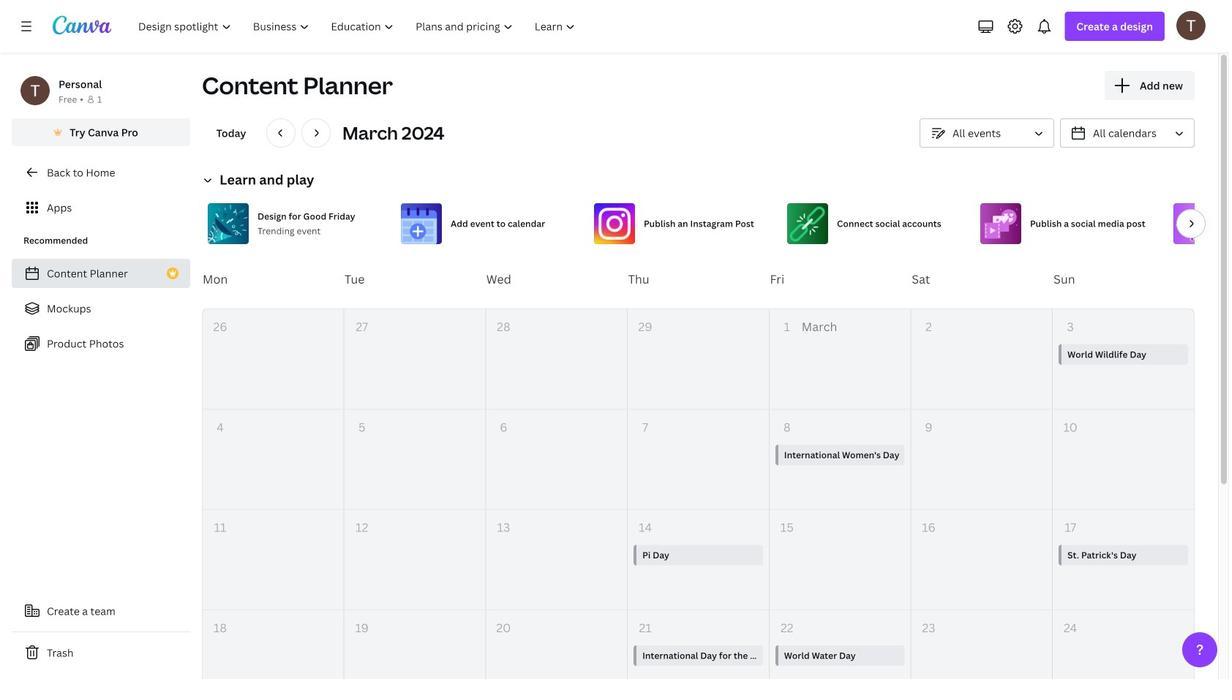 Task type: vqa. For each thing, say whether or not it's contained in the screenshot.
here!
no



Task type: describe. For each thing, give the bounding box(es) containing it.
monday column header
[[202, 250, 344, 309]]

terry turtle image
[[1177, 11, 1206, 40]]

friday column header
[[770, 250, 912, 309]]

saturday column header
[[912, 250, 1053, 309]]



Task type: locate. For each thing, give the bounding box(es) containing it.
thursday column header
[[628, 250, 770, 309]]

top level navigation element
[[129, 12, 588, 41]]

None button
[[920, 119, 1055, 148], [1061, 119, 1195, 148], [920, 119, 1055, 148], [1061, 119, 1195, 148]]

sunday column header
[[1053, 250, 1195, 309]]

row
[[202, 250, 1195, 309], [203, 310, 1195, 410], [203, 410, 1195, 511], [203, 511, 1195, 611], [203, 611, 1195, 680]]

wednesday column header
[[486, 250, 628, 309]]

list
[[12, 259, 190, 359]]

tuesday column header
[[344, 250, 486, 309]]



